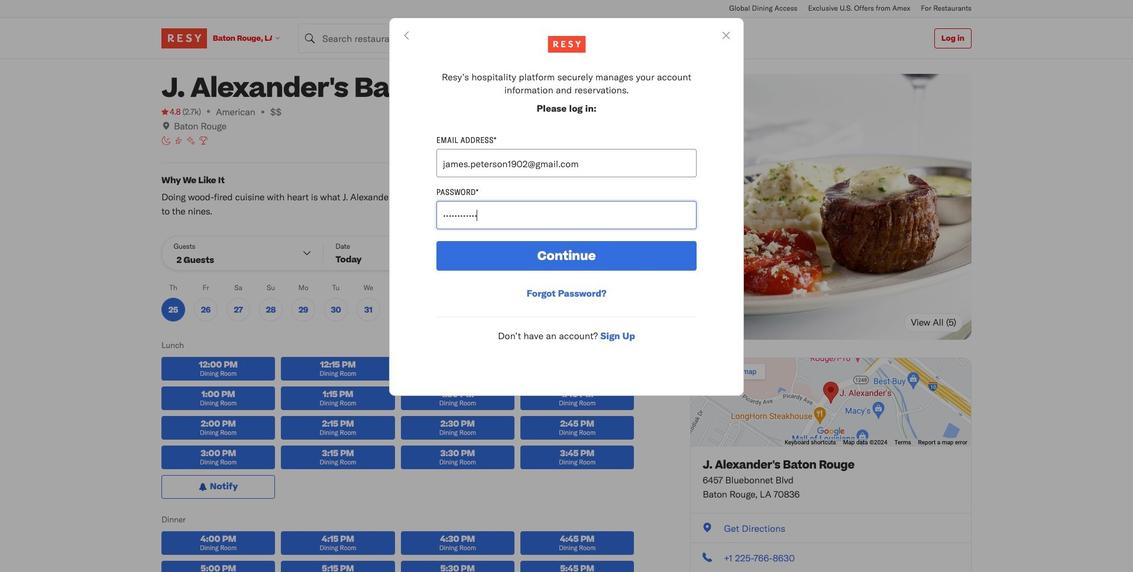 Task type: locate. For each thing, give the bounding box(es) containing it.
back image
[[402, 30, 412, 41]]

close image
[[721, 30, 732, 41]]

None field
[[298, 23, 505, 53]]

Password password field
[[437, 201, 697, 230]]

4.8 out of 5 stars image
[[161, 106, 181, 118]]



Task type: vqa. For each thing, say whether or not it's contained in the screenshot.
'(2.7K) Reviews' "element"
yes



Task type: describe. For each thing, give the bounding box(es) containing it.
climbing image
[[174, 136, 183, 146]]

Search restaurants, cuisines, etc. text field
[[298, 23, 505, 53]]

(2.7k) reviews element
[[182, 106, 201, 118]]

resy logo image
[[547, 36, 586, 53]]

Email Address email field
[[437, 149, 697, 178]]

new on resy image
[[186, 136, 196, 146]]



